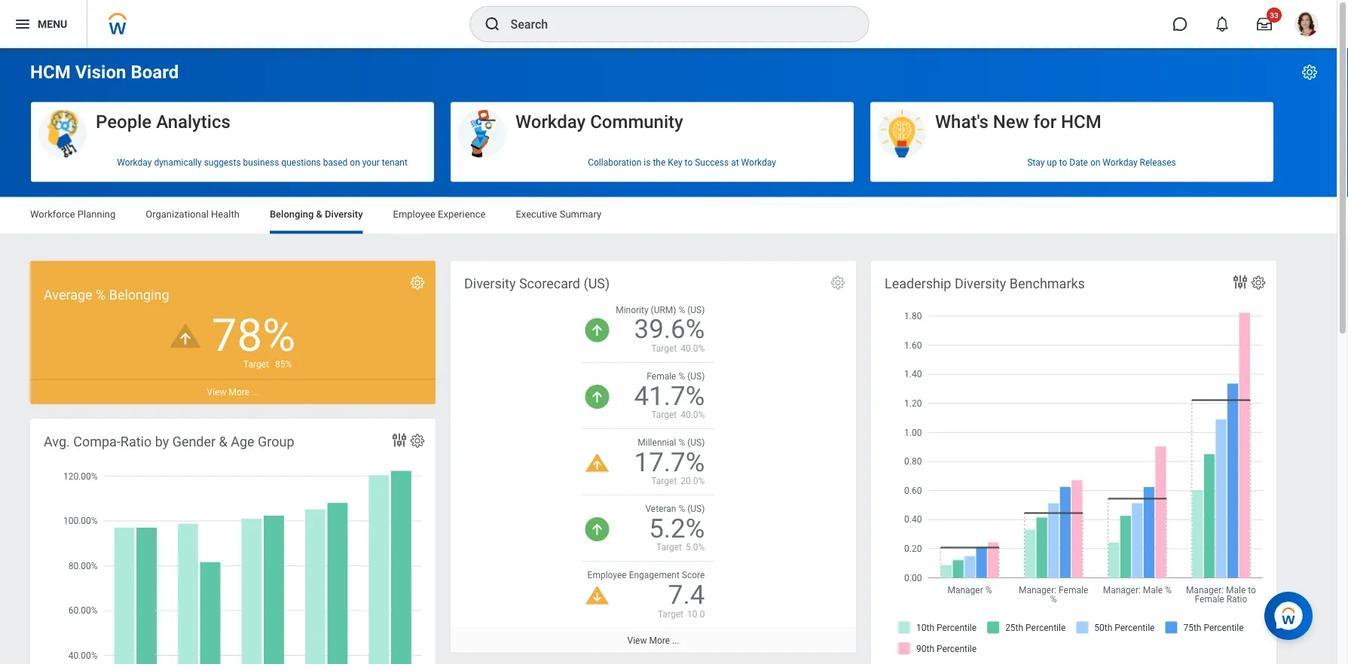 Task type: describe. For each thing, give the bounding box(es) containing it.
0 horizontal spatial view
[[207, 387, 226, 397]]

5.0%
[[686, 543, 705, 553]]

... inside diversity scorecard (us) element
[[672, 636, 679, 646]]

millennial % (us)
[[638, 438, 705, 448]]

avg. compa-ratio by gender & age group
[[44, 434, 294, 450]]

menu button
[[0, 0, 87, 48]]

78% target 85%
[[212, 310, 296, 369]]

organizational
[[146, 209, 209, 220]]

workforce planning
[[30, 209, 115, 220]]

what's new for hcm
[[935, 111, 1102, 132]]

average % belonging
[[44, 287, 169, 303]]

business
[[243, 158, 279, 168]]

configure and view chart data image for leadership diversity benchmarks
[[1231, 273, 1249, 291]]

stay
[[1027, 158, 1045, 168]]

planning
[[78, 209, 115, 220]]

age
[[231, 434, 254, 450]]

down warning image
[[585, 587, 609, 605]]

0 vertical spatial hcm
[[30, 61, 71, 83]]

78%
[[212, 310, 296, 362]]

41.7%
[[634, 380, 705, 411]]

more inside diversity scorecard (us) element
[[649, 636, 670, 646]]

for
[[1034, 111, 1057, 132]]

0 horizontal spatial ...
[[252, 387, 259, 397]]

organizational health
[[146, 209, 240, 220]]

what's new for hcm button
[[870, 102, 1274, 159]]

target for 39.6%
[[651, 343, 677, 354]]

people analytics button
[[31, 102, 434, 159]]

up warning image
[[170, 324, 200, 348]]

veteran % (us)
[[645, 504, 705, 515]]

hcm vision board
[[30, 61, 179, 83]]

5.2%
[[649, 513, 705, 544]]

summary
[[560, 209, 601, 220]]

(us) for 41.7%
[[687, 371, 705, 382]]

avg. compa-ratio by gender & age group element
[[30, 419, 436, 665]]

% right average
[[96, 287, 106, 303]]

community
[[590, 111, 683, 132]]

compa-
[[73, 434, 120, 450]]

0 vertical spatial view more ...
[[207, 387, 259, 397]]

view inside diversity scorecard (us) element
[[627, 636, 647, 646]]

1 horizontal spatial diversity
[[464, 276, 516, 292]]

17.7% target 20.0%
[[634, 447, 705, 487]]

configure this page image
[[1301, 63, 1319, 81]]

based
[[323, 158, 348, 168]]

leadership diversity benchmarks element
[[871, 261, 1277, 665]]

20.0%
[[681, 476, 705, 487]]

belonging inside tab list
[[270, 209, 314, 220]]

belonging & diversity
[[270, 209, 363, 220]]

up good image for 41.7%
[[585, 385, 609, 409]]

justify image
[[14, 15, 32, 33]]

group
[[258, 434, 294, 450]]

board
[[131, 61, 179, 83]]

78% main content
[[0, 48, 1337, 665]]

workday dynamically suggests business questions based on your tenant link
[[31, 151, 434, 174]]

key
[[668, 158, 682, 168]]

suggests
[[204, 158, 241, 168]]

target for 7.4
[[658, 609, 683, 620]]

new
[[993, 111, 1029, 132]]

up warning image
[[585, 454, 609, 472]]

tab list inside 78% main content
[[15, 198, 1322, 234]]

workday inside button
[[515, 111, 586, 132]]

scorecard
[[519, 276, 580, 292]]

ratio
[[120, 434, 152, 450]]

configure avg. compa-ratio by gender & age group image
[[409, 433, 426, 450]]

workforce
[[30, 209, 75, 220]]

at
[[731, 158, 739, 168]]

1 vertical spatial view more ... link
[[451, 628, 856, 653]]

leadership
[[885, 276, 951, 292]]

collaboration is the key to success at workday link
[[451, 151, 854, 174]]

average
[[44, 287, 92, 303]]

41.7% target 40.0%
[[634, 380, 705, 420]]

workday community
[[515, 111, 683, 132]]

success
[[695, 158, 729, 168]]

0 horizontal spatial more
[[229, 387, 249, 397]]

40.0% for 39.6%
[[681, 343, 705, 354]]

up
[[1047, 158, 1057, 168]]

target for 17.7%
[[651, 476, 677, 487]]

the
[[653, 158, 666, 168]]

employee for employee engagement score
[[588, 571, 627, 581]]



Task type: locate. For each thing, give the bounding box(es) containing it.
1 vertical spatial more
[[649, 636, 670, 646]]

0 vertical spatial configure and view chart data image
[[1231, 273, 1249, 291]]

Search Workday  search field
[[511, 8, 838, 41]]

by
[[155, 434, 169, 450]]

target up the veteran
[[651, 476, 677, 487]]

1 horizontal spatial hcm
[[1061, 111, 1102, 132]]

0 horizontal spatial employee
[[393, 209, 435, 220]]

view more ... down "7.4 target 10.0"
[[627, 636, 679, 646]]

1 vertical spatial hcm
[[1061, 111, 1102, 132]]

up good image
[[585, 518, 609, 542]]

more down "7.4 target 10.0"
[[649, 636, 670, 646]]

2 on from the left
[[1090, 158, 1101, 168]]

1 horizontal spatial configure and view chart data image
[[1231, 273, 1249, 291]]

target up millennial on the bottom of the page
[[651, 410, 677, 420]]

collaboration
[[588, 158, 642, 168]]

employee left experience
[[393, 209, 435, 220]]

%
[[96, 287, 106, 303], [679, 305, 685, 315], [679, 371, 685, 382], [679, 438, 685, 448], [679, 504, 685, 515]]

85%
[[275, 359, 292, 369]]

veteran
[[645, 504, 676, 515]]

avg.
[[44, 434, 70, 450]]

(us) right scorecard
[[584, 276, 610, 292]]

(us) down 20.0% on the right bottom of page
[[687, 504, 705, 515]]

on right date
[[1090, 158, 1101, 168]]

40.0% inside 39.6% target 40.0%
[[681, 343, 705, 354]]

collaboration is the key to success at workday
[[588, 158, 776, 168]]

stay up to date on workday releases
[[1027, 158, 1176, 168]]

% right female
[[679, 371, 685, 382]]

diversity right leadership
[[955, 276, 1006, 292]]

millennial
[[638, 438, 676, 448]]

5.2% target 5.0%
[[649, 513, 705, 553]]

diversity scorecard (us)
[[464, 276, 610, 292]]

(us)
[[584, 276, 610, 292], [687, 305, 705, 315], [687, 371, 705, 382], [687, 438, 705, 448], [687, 504, 705, 515]]

39.6% target 40.0%
[[634, 314, 705, 354]]

(us) right female
[[687, 371, 705, 382]]

target for 5.2%
[[656, 543, 682, 553]]

score
[[682, 571, 705, 581]]

(urm)
[[651, 305, 676, 315]]

belonging
[[270, 209, 314, 220], [109, 287, 169, 303]]

1 vertical spatial configure and view chart data image
[[390, 431, 408, 450]]

up good image up up warning image
[[585, 385, 609, 409]]

executive summary
[[516, 209, 601, 220]]

to
[[685, 158, 693, 168], [1059, 158, 1067, 168]]

search image
[[483, 15, 502, 33]]

39.6%
[[634, 314, 705, 345]]

10.0
[[687, 609, 705, 620]]

1 horizontal spatial more
[[649, 636, 670, 646]]

... up age
[[252, 387, 259, 397]]

tab list
[[15, 198, 1322, 234]]

1 vertical spatial view
[[627, 636, 647, 646]]

your
[[362, 158, 380, 168]]

view more ... up age
[[207, 387, 259, 397]]

7.4 target 10.0
[[658, 580, 705, 620]]

% for 5.2%
[[679, 504, 685, 515]]

% right (urm)
[[679, 305, 685, 315]]

0 horizontal spatial view more ... link
[[30, 379, 436, 404]]

0 vertical spatial belonging
[[270, 209, 314, 220]]

% for 17.7%
[[679, 438, 685, 448]]

configure and view chart data image left configure leadership diversity benchmarks image
[[1231, 273, 1249, 291]]

to right up
[[1059, 158, 1067, 168]]

stay up to date on workday releases link
[[870, 151, 1274, 174]]

employee inside diversity scorecard (us) element
[[588, 571, 627, 581]]

configure and view chart data image for avg. compa-ratio by gender & age group
[[390, 431, 408, 450]]

diversity left scorecard
[[464, 276, 516, 292]]

1 horizontal spatial to
[[1059, 158, 1067, 168]]

target up female
[[651, 343, 677, 354]]

profile logan mcneil image
[[1295, 12, 1319, 39]]

people
[[96, 111, 152, 132]]

target left 85%
[[243, 359, 269, 369]]

configure leadership diversity benchmarks image
[[1250, 275, 1267, 291]]

configure and view chart data image inside leadership diversity benchmarks element
[[1231, 273, 1249, 291]]

diversity down based
[[325, 209, 363, 220]]

1 up good image from the top
[[585, 318, 609, 343]]

target inside the 78% target 85%
[[243, 359, 269, 369]]

employee engagement score
[[588, 571, 705, 581]]

2 up good image from the top
[[585, 385, 609, 409]]

configure image
[[409, 275, 426, 291]]

2 horizontal spatial diversity
[[955, 276, 1006, 292]]

...
[[252, 387, 259, 397], [672, 636, 679, 646]]

target
[[651, 343, 677, 354], [243, 359, 269, 369], [651, 410, 677, 420], [651, 476, 677, 487], [656, 543, 682, 553], [658, 609, 683, 620]]

view more ... link down "7.4 target 10.0"
[[451, 628, 856, 653]]

employee for employee experience
[[393, 209, 435, 220]]

1 40.0% from the top
[[681, 343, 705, 354]]

dynamically
[[154, 158, 202, 168]]

0 horizontal spatial configure and view chart data image
[[390, 431, 408, 450]]

0 vertical spatial &
[[316, 209, 322, 220]]

diversity inside tab list
[[325, 209, 363, 220]]

40.0% up the female % (us)
[[681, 343, 705, 354]]

target for 41.7%
[[651, 410, 677, 420]]

1 horizontal spatial view more ...
[[627, 636, 679, 646]]

1 vertical spatial &
[[219, 434, 227, 450]]

workday
[[515, 111, 586, 132], [117, 158, 152, 168], [741, 158, 776, 168], [1103, 158, 1138, 168]]

% right millennial on the bottom of the page
[[679, 438, 685, 448]]

notifications large image
[[1215, 17, 1230, 32]]

more
[[229, 387, 249, 397], [649, 636, 670, 646]]

people analytics
[[96, 111, 230, 132]]

leadership diversity benchmarks
[[885, 276, 1085, 292]]

employee
[[393, 209, 435, 220], [588, 571, 627, 581]]

diversity
[[325, 209, 363, 220], [464, 276, 516, 292], [955, 276, 1006, 292]]

configure diversity scorecard (us) image
[[830, 275, 846, 291]]

executive
[[516, 209, 557, 220]]

health
[[211, 209, 240, 220]]

2 40.0% from the top
[[681, 410, 705, 420]]

& inside tab list
[[316, 209, 322, 220]]

target left 10.0
[[658, 609, 683, 620]]

menu banner
[[0, 0, 1337, 48]]

analytics
[[156, 111, 230, 132]]

vision
[[75, 61, 126, 83]]

0 horizontal spatial &
[[219, 434, 227, 450]]

view more ... link
[[30, 379, 436, 404], [451, 628, 856, 653]]

hcm
[[30, 61, 71, 83], [1061, 111, 1102, 132]]

% for 41.7%
[[679, 371, 685, 382]]

0 horizontal spatial hcm
[[30, 61, 71, 83]]

0 horizontal spatial view more ...
[[207, 387, 259, 397]]

engagement
[[629, 571, 680, 581]]

0 vertical spatial employee
[[393, 209, 435, 220]]

configure and view chart data image
[[1231, 273, 1249, 291], [390, 431, 408, 450]]

workday community button
[[451, 102, 854, 159]]

target inside 39.6% target 40.0%
[[651, 343, 677, 354]]

1 horizontal spatial belonging
[[270, 209, 314, 220]]

& down questions
[[316, 209, 322, 220]]

1 vertical spatial up good image
[[585, 385, 609, 409]]

1 vertical spatial employee
[[588, 571, 627, 581]]

33 button
[[1248, 8, 1282, 41]]

&
[[316, 209, 322, 220], [219, 434, 227, 450]]

1 vertical spatial 40.0%
[[681, 410, 705, 420]]

0 vertical spatial more
[[229, 387, 249, 397]]

employee experience
[[393, 209, 486, 220]]

inbox large image
[[1257, 17, 1272, 32]]

view more ... inside diversity scorecard (us) element
[[627, 636, 679, 646]]

1 horizontal spatial ...
[[672, 636, 679, 646]]

0 horizontal spatial diversity
[[325, 209, 363, 220]]

0 horizontal spatial to
[[685, 158, 693, 168]]

0 vertical spatial up good image
[[585, 318, 609, 343]]

on
[[350, 158, 360, 168], [1090, 158, 1101, 168]]

is
[[644, 158, 651, 168]]

0 vertical spatial ...
[[252, 387, 259, 397]]

what's
[[935, 111, 989, 132]]

female % (us)
[[647, 371, 705, 382]]

& left age
[[219, 434, 227, 450]]

(us) for 5.2%
[[687, 504, 705, 515]]

1 vertical spatial belonging
[[109, 287, 169, 303]]

1 horizontal spatial &
[[316, 209, 322, 220]]

up good image for 39.6%
[[585, 318, 609, 343]]

view down employee engagement score on the bottom
[[627, 636, 647, 646]]

questions
[[281, 158, 321, 168]]

minority (urm) % (us)
[[616, 305, 705, 315]]

target inside 17.7% target 20.0%
[[651, 476, 677, 487]]

tenant
[[382, 158, 408, 168]]

% right the veteran
[[679, 504, 685, 515]]

view up gender
[[207, 387, 226, 397]]

more up age
[[229, 387, 249, 397]]

on left your
[[350, 158, 360, 168]]

(us) for 17.7%
[[687, 438, 705, 448]]

hcm right for
[[1061, 111, 1102, 132]]

view more ... link up age
[[30, 379, 436, 404]]

configure and view chart data image left configure avg. compa-ratio by gender & age group "icon"
[[390, 431, 408, 450]]

2 to from the left
[[1059, 158, 1067, 168]]

employee inside tab list
[[393, 209, 435, 220]]

40.0%
[[681, 343, 705, 354], [681, 410, 705, 420]]

view
[[207, 387, 226, 397], [627, 636, 647, 646]]

0 vertical spatial view more ... link
[[30, 379, 436, 404]]

... down "7.4 target 10.0"
[[672, 636, 679, 646]]

0 horizontal spatial on
[[350, 158, 360, 168]]

target inside 41.7% target 40.0%
[[651, 410, 677, 420]]

hcm inside button
[[1061, 111, 1102, 132]]

0 vertical spatial view
[[207, 387, 226, 397]]

target left "5.0%"
[[656, 543, 682, 553]]

1 to from the left
[[685, 158, 693, 168]]

configure and view chart data image inside avg. compa-ratio by gender & age group element
[[390, 431, 408, 450]]

date
[[1070, 158, 1088, 168]]

belonging down questions
[[270, 209, 314, 220]]

(us) up 20.0% on the right bottom of page
[[687, 438, 705, 448]]

0 vertical spatial 40.0%
[[681, 343, 705, 354]]

view more ...
[[207, 387, 259, 397], [627, 636, 679, 646]]

belonging right average
[[109, 287, 169, 303]]

tab list containing workforce planning
[[15, 198, 1322, 234]]

benchmarks
[[1010, 276, 1085, 292]]

1 horizontal spatial view more ... link
[[451, 628, 856, 653]]

female
[[647, 371, 676, 382]]

1 horizontal spatial employee
[[588, 571, 627, 581]]

1 horizontal spatial view
[[627, 636, 647, 646]]

target for 78%
[[243, 359, 269, 369]]

7.4
[[668, 580, 705, 611]]

employee up down warning icon
[[588, 571, 627, 581]]

40.0% inside 41.7% target 40.0%
[[681, 410, 705, 420]]

(us) right (urm)
[[687, 305, 705, 315]]

menu
[[38, 18, 67, 30]]

1 horizontal spatial on
[[1090, 158, 1101, 168]]

workday dynamically suggests business questions based on your tenant
[[117, 158, 408, 168]]

releases
[[1140, 158, 1176, 168]]

up good image left 39.6%
[[585, 318, 609, 343]]

0 horizontal spatial belonging
[[109, 287, 169, 303]]

hcm down menu
[[30, 61, 71, 83]]

1 vertical spatial ...
[[672, 636, 679, 646]]

33
[[1270, 11, 1279, 20]]

gender
[[172, 434, 216, 450]]

17.7%
[[634, 447, 705, 478]]

experience
[[438, 209, 486, 220]]

1 on from the left
[[350, 158, 360, 168]]

& inside avg. compa-ratio by gender & age group element
[[219, 434, 227, 450]]

minority
[[616, 305, 649, 315]]

1 vertical spatial view more ...
[[627, 636, 679, 646]]

40.0% for 41.7%
[[681, 410, 705, 420]]

up good image
[[585, 318, 609, 343], [585, 385, 609, 409]]

diversity scorecard (us) element
[[451, 261, 856, 653]]

target inside 5.2% target 5.0%
[[656, 543, 682, 553]]

40.0% up millennial % (us)
[[681, 410, 705, 420]]

target inside "7.4 target 10.0"
[[658, 609, 683, 620]]

to right 'key'
[[685, 158, 693, 168]]



Task type: vqa. For each thing, say whether or not it's contained in the screenshot.
right "YOUR"
no



